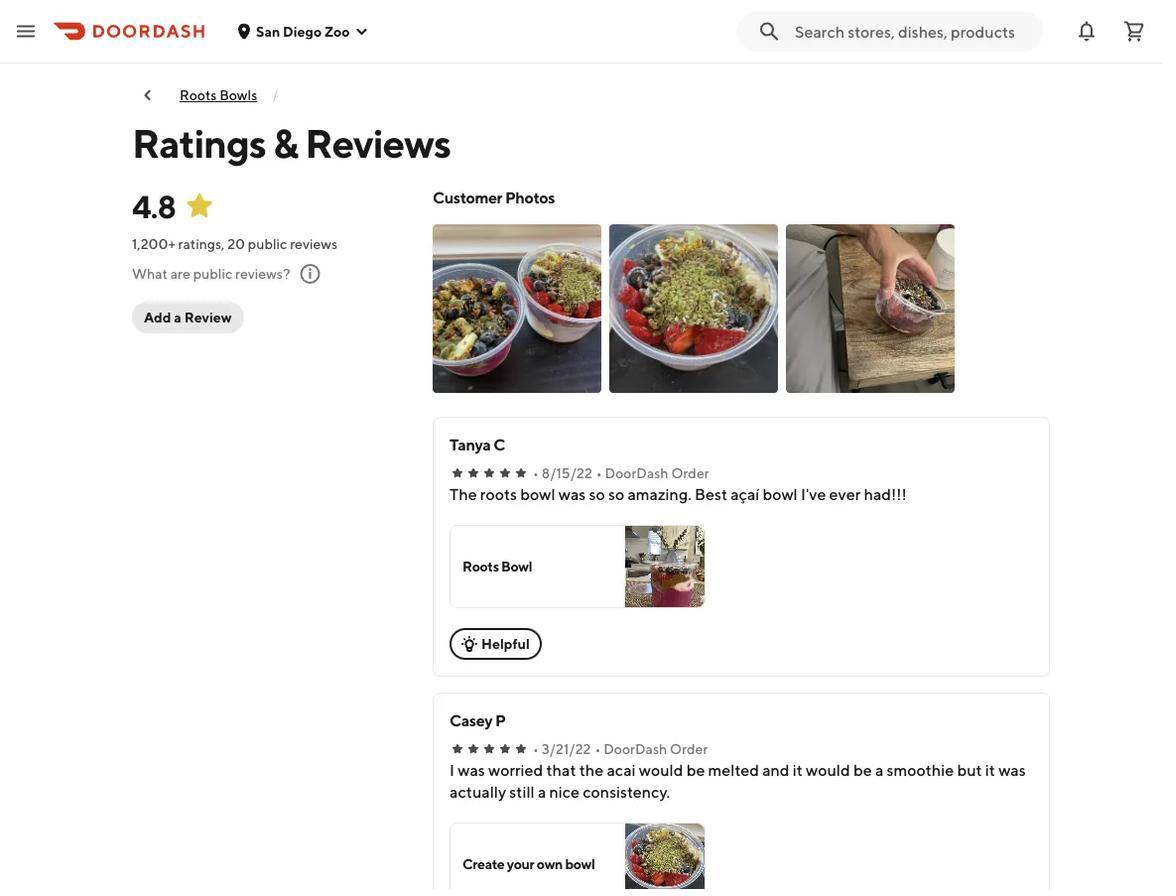 Task type: locate. For each thing, give the bounding box(es) containing it.
roots
[[180, 87, 217, 103], [463, 558, 499, 575]]

0 vertical spatial doordash
[[605, 465, 668, 481]]

roots left bowl on the bottom left
[[463, 558, 499, 575]]

ratings
[[132, 119, 266, 166]]

0 vertical spatial roots
[[180, 87, 217, 103]]

roots inside button
[[463, 558, 499, 575]]

0 items, open order cart image
[[1122, 19, 1146, 43]]

0 horizontal spatial roots
[[180, 87, 217, 103]]

roots bowl image
[[625, 526, 705, 607]]

0 horizontal spatial public
[[193, 265, 232, 282]]

item photo 1 image
[[433, 224, 601, 393]]

reviews
[[290, 236, 338, 252]]

what are public reviews?
[[132, 265, 290, 282]]

doordash
[[605, 465, 668, 481], [604, 741, 667, 757]]

1,200+ ratings , 20 public reviews
[[132, 236, 338, 252]]

0 vertical spatial order
[[671, 465, 709, 481]]

bowl
[[565, 856, 595, 872]]

1 horizontal spatial roots
[[463, 558, 499, 575]]

roots for roots bowls
[[180, 87, 217, 103]]

doordash right 3/21/22
[[604, 741, 667, 757]]

1 vertical spatial doordash
[[604, 741, 667, 757]]

review
[[184, 309, 232, 325]]

1 vertical spatial public
[[193, 265, 232, 282]]

customer
[[433, 188, 502, 207]]

create your own bowl button
[[450, 823, 706, 890]]

order for p
[[670, 741, 708, 757]]

•
[[533, 465, 539, 481], [596, 465, 602, 481], [533, 741, 539, 757], [595, 741, 601, 757]]

add a review
[[144, 309, 232, 325]]

ratings & reviews
[[132, 119, 451, 166]]

item photo 3 image
[[786, 224, 955, 393]]

public
[[248, 236, 287, 252], [193, 265, 232, 282]]

0 vertical spatial public
[[248, 236, 287, 252]]

roots left the bowls in the left of the page
[[180, 87, 217, 103]]

1 vertical spatial order
[[670, 741, 708, 757]]

san diego zoo
[[256, 23, 350, 39]]

roots bowl
[[463, 558, 532, 575]]

bowl
[[501, 558, 532, 575]]

public down ,
[[193, 265, 232, 282]]

roots for roots bowl
[[463, 558, 499, 575]]

p
[[495, 711, 506, 730]]

• 8/15/22 • doordash order
[[533, 465, 709, 481]]

a
[[174, 309, 181, 325]]

san
[[256, 23, 280, 39]]

casey p
[[450, 711, 506, 730]]

are
[[170, 265, 190, 282]]

order
[[671, 465, 709, 481], [670, 741, 708, 757]]

open menu image
[[14, 19, 38, 43]]

public up reviews?
[[248, 236, 287, 252]]

1 vertical spatial roots
[[463, 558, 499, 575]]

notification bell image
[[1075, 19, 1099, 43]]

1 horizontal spatial public
[[248, 236, 287, 252]]

doordash right 8/15/22
[[605, 465, 668, 481]]



Task type: describe. For each thing, give the bounding box(es) containing it.
c
[[493, 435, 505, 454]]

own
[[537, 856, 563, 872]]

&
[[273, 119, 298, 166]]

helpful button
[[450, 628, 542, 660]]

what
[[132, 265, 168, 282]]

,
[[221, 236, 225, 252]]

your
[[507, 856, 534, 872]]

tanya c
[[450, 435, 505, 454]]

bowls
[[219, 87, 257, 103]]

• right 3/21/22
[[595, 741, 601, 757]]

3/21/22
[[542, 741, 591, 757]]

roots bowl button
[[450, 525, 706, 608]]

order for c
[[671, 465, 709, 481]]

add a review button
[[132, 302, 244, 333]]

item photo 2 image
[[609, 224, 778, 393]]

create
[[463, 856, 504, 872]]

Store search: begin typing to search for stores available on DoorDash text field
[[795, 20, 1031, 42]]

tanya
[[450, 435, 491, 454]]

roots bowls link
[[180, 87, 257, 103]]

20
[[227, 236, 245, 252]]

• left 8/15/22
[[533, 465, 539, 481]]

1,200+
[[132, 236, 175, 252]]

• left 3/21/22
[[533, 741, 539, 757]]

roots bowls
[[180, 87, 257, 103]]

doordash for tanya c
[[605, 465, 668, 481]]

customer photos
[[433, 188, 555, 207]]

helpful
[[481, 636, 530, 652]]

ratings
[[178, 236, 221, 252]]

doordash for casey p
[[604, 741, 667, 757]]

diego
[[283, 23, 322, 39]]

reviews?
[[235, 265, 290, 282]]

back to store button image
[[140, 87, 156, 103]]

add
[[144, 309, 171, 325]]

4.8
[[132, 188, 176, 225]]

san diego zoo button
[[236, 23, 370, 39]]

create your own bowl image
[[625, 824, 705, 890]]

• right 8/15/22
[[596, 465, 602, 481]]

zoo
[[325, 23, 350, 39]]

photos
[[505, 188, 555, 207]]

reviews
[[305, 119, 451, 166]]

casey
[[450, 711, 492, 730]]

8/15/22
[[542, 465, 592, 481]]

create your own bowl
[[463, 856, 595, 872]]

• 3/21/22 • doordash order
[[533, 741, 708, 757]]



Task type: vqa. For each thing, say whether or not it's contained in the screenshot.
of within the the Flowers of the Day $49.99
no



